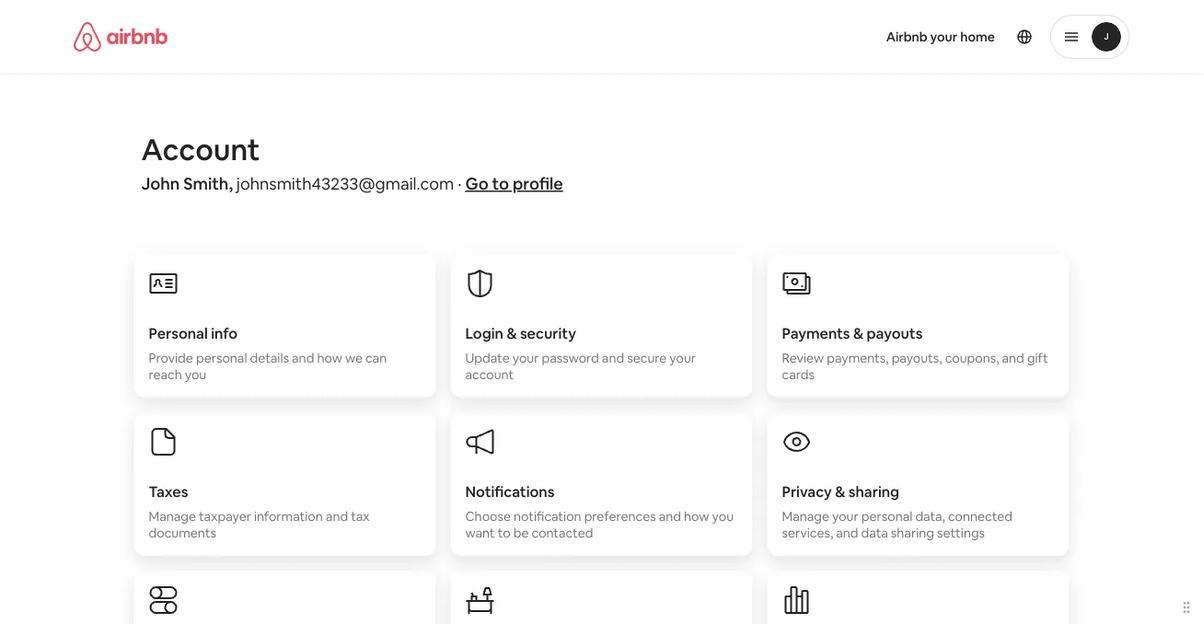 Task type: locate. For each thing, give the bounding box(es) containing it.
& right login
[[507, 324, 517, 343]]

you inside the personal info provide personal details and how we can reach you
[[185, 366, 206, 383]]

and left tax
[[326, 508, 348, 525]]

taxes
[[149, 482, 188, 501]]

account
[[465, 366, 514, 383]]

gift
[[1027, 350, 1048, 366]]

personal left data, in the right bottom of the page
[[862, 508, 913, 525]]

& inside login & security update your password and secure your account
[[507, 324, 517, 343]]

& for sharing
[[835, 482, 846, 501]]

sharing
[[849, 482, 900, 501], [891, 525, 934, 541]]

& inside privacy & sharing manage your personal data, connected services, and data sharing settings
[[835, 482, 846, 501]]

account
[[141, 130, 260, 168]]

airbnb
[[886, 29, 928, 45]]

personal inside the personal info provide personal details and how we can reach you
[[196, 350, 247, 366]]

1 horizontal spatial &
[[835, 482, 846, 501]]

0 horizontal spatial manage
[[149, 508, 196, 525]]

and right details
[[292, 350, 314, 366]]

to
[[492, 173, 509, 195], [498, 525, 511, 541]]

1 vertical spatial you
[[712, 508, 734, 525]]

your left "home"
[[931, 29, 958, 45]]

be
[[513, 525, 529, 541]]

documents
[[149, 525, 216, 541]]

details
[[250, 350, 289, 366]]

services,
[[782, 525, 833, 541]]

provide
[[149, 350, 193, 366]]

notifications
[[465, 482, 555, 501]]

& for security
[[507, 324, 517, 343]]

1 vertical spatial sharing
[[891, 525, 934, 541]]

personal
[[196, 350, 247, 366], [862, 508, 913, 525]]

and inside the personal info provide personal details and how we can reach you
[[292, 350, 314, 366]]

security
[[520, 324, 576, 343]]

·
[[458, 173, 462, 195]]

sharing right data
[[891, 525, 934, 541]]

2 manage from the left
[[782, 508, 830, 525]]

privacy
[[782, 482, 832, 501]]

1 horizontal spatial you
[[712, 508, 734, 525]]

payouts
[[867, 324, 923, 343]]

0 vertical spatial personal
[[196, 350, 247, 366]]

&
[[507, 324, 517, 343], [853, 324, 864, 343], [835, 482, 846, 501]]

1 vertical spatial to
[[498, 525, 511, 541]]

profile
[[513, 173, 563, 195]]

0 vertical spatial you
[[185, 366, 206, 383]]

0 horizontal spatial personal
[[196, 350, 247, 366]]

and left data
[[836, 525, 859, 541]]

coupons,
[[945, 350, 999, 366]]

1 manage from the left
[[149, 508, 196, 525]]

& inside payments & payouts review payments, payouts, coupons, and gift cards
[[853, 324, 864, 343]]

you
[[185, 366, 206, 383], [712, 508, 734, 525]]

,
[[229, 173, 233, 195]]

payments & payouts review payments, payouts, coupons, and gift cards
[[782, 324, 1048, 383]]

and
[[292, 350, 314, 366], [602, 350, 624, 366], [1002, 350, 1025, 366], [326, 508, 348, 525], [659, 508, 681, 525], [836, 525, 859, 541]]

your
[[931, 29, 958, 45], [513, 350, 539, 366], [670, 350, 696, 366], [832, 508, 859, 525]]

information
[[254, 508, 323, 525]]

1 vertical spatial personal
[[862, 508, 913, 525]]

manage
[[149, 508, 196, 525], [782, 508, 830, 525]]

your inside 'link'
[[931, 29, 958, 45]]

1 horizontal spatial personal
[[862, 508, 913, 525]]

data
[[861, 525, 888, 541]]

how
[[317, 350, 342, 366], [684, 508, 709, 525]]

and left 'gift'
[[1002, 350, 1025, 366]]

0 horizontal spatial you
[[185, 366, 206, 383]]

& right privacy
[[835, 482, 846, 501]]

privacy & sharing manage your personal data, connected services, and data sharing settings
[[782, 482, 1013, 541]]

0 vertical spatial how
[[317, 350, 342, 366]]

sharing up data
[[849, 482, 900, 501]]

your left data
[[832, 508, 859, 525]]

personal down info
[[196, 350, 247, 366]]

how inside the personal info provide personal details and how we can reach you
[[317, 350, 342, 366]]

you right reach
[[185, 366, 206, 383]]

0 vertical spatial to
[[492, 173, 509, 195]]

login & security update your password and secure your account
[[465, 324, 696, 383]]

how right preferences
[[684, 508, 709, 525]]

2 horizontal spatial &
[[853, 324, 864, 343]]

we
[[345, 350, 363, 366]]

0 horizontal spatial how
[[317, 350, 342, 366]]

go to profile link
[[465, 173, 563, 195]]

and left secure
[[602, 350, 624, 366]]

personal
[[149, 324, 208, 343]]

you inside notifications choose notification preferences and how you want to be contacted
[[712, 508, 734, 525]]

to right go
[[492, 173, 509, 195]]

update
[[465, 350, 510, 366]]

1 horizontal spatial manage
[[782, 508, 830, 525]]

john
[[141, 173, 180, 195]]

taxes manage taxpayer information and tax documents
[[149, 482, 370, 541]]

manage down taxes
[[149, 508, 196, 525]]

and right preferences
[[659, 508, 681, 525]]

to left the be
[[498, 525, 511, 541]]

1 horizontal spatial how
[[684, 508, 709, 525]]

and inside taxes manage taxpayer information and tax documents
[[326, 508, 348, 525]]

1 vertical spatial how
[[684, 508, 709, 525]]

how left we
[[317, 350, 342, 366]]

to inside notifications choose notification preferences and how you want to be contacted
[[498, 525, 511, 541]]

smith
[[183, 173, 229, 195]]

0 horizontal spatial &
[[507, 324, 517, 343]]

manage down privacy
[[782, 508, 830, 525]]

connected
[[948, 508, 1013, 525]]

home
[[961, 29, 995, 45]]

& up "payments,"
[[853, 324, 864, 343]]

you left services,
[[712, 508, 734, 525]]

airbnb your home link
[[875, 17, 1006, 56]]



Task type: describe. For each thing, give the bounding box(es) containing it.
reach
[[149, 366, 182, 383]]

airbnb your home
[[886, 29, 995, 45]]

and inside login & security update your password and secure your account
[[602, 350, 624, 366]]

preferences
[[584, 508, 656, 525]]

and inside notifications choose notification preferences and how you want to be contacted
[[659, 508, 681, 525]]

your down security
[[513, 350, 539, 366]]

notifications choose notification preferences and how you want to be contacted
[[465, 482, 734, 541]]

tax
[[351, 508, 370, 525]]

taxpayer
[[199, 508, 251, 525]]

how inside notifications choose notification preferences and how you want to be contacted
[[684, 508, 709, 525]]

profile element
[[624, 0, 1130, 74]]

cards
[[782, 366, 815, 383]]

want
[[465, 525, 495, 541]]

and inside payments & payouts review payments, payouts, coupons, and gift cards
[[1002, 350, 1025, 366]]

settings
[[937, 525, 985, 541]]

info
[[211, 324, 238, 343]]

payments,
[[827, 350, 889, 366]]

notification
[[514, 508, 582, 525]]

choose
[[465, 508, 511, 525]]

personal info provide personal details and how we can reach you
[[149, 324, 387, 383]]

manage inside privacy & sharing manage your personal data, connected services, and data sharing settings
[[782, 508, 830, 525]]

johnsmith43233@gmail.com
[[236, 173, 454, 195]]

account john smith , johnsmith43233@gmail.com · go to profile
[[141, 130, 563, 195]]

to inside account john smith , johnsmith43233@gmail.com · go to profile
[[492, 173, 509, 195]]

0 vertical spatial sharing
[[849, 482, 900, 501]]

login
[[465, 324, 504, 343]]

data,
[[916, 508, 945, 525]]

and inside privacy & sharing manage your personal data, connected services, and data sharing settings
[[836, 525, 859, 541]]

payments
[[782, 324, 850, 343]]

& for payouts
[[853, 324, 864, 343]]

password
[[542, 350, 599, 366]]

contacted
[[532, 525, 593, 541]]

secure
[[627, 350, 667, 366]]

review
[[782, 350, 824, 366]]

can
[[365, 350, 387, 366]]

your inside privacy & sharing manage your personal data, connected services, and data sharing settings
[[832, 508, 859, 525]]

your right secure
[[670, 350, 696, 366]]

personal inside privacy & sharing manage your personal data, connected services, and data sharing settings
[[862, 508, 913, 525]]

manage inside taxes manage taxpayer information and tax documents
[[149, 508, 196, 525]]

go
[[465, 173, 489, 195]]

payouts,
[[892, 350, 942, 366]]



Task type: vqa. For each thing, say whether or not it's contained in the screenshot.
and in the Login & security Update your password and secure your account
yes



